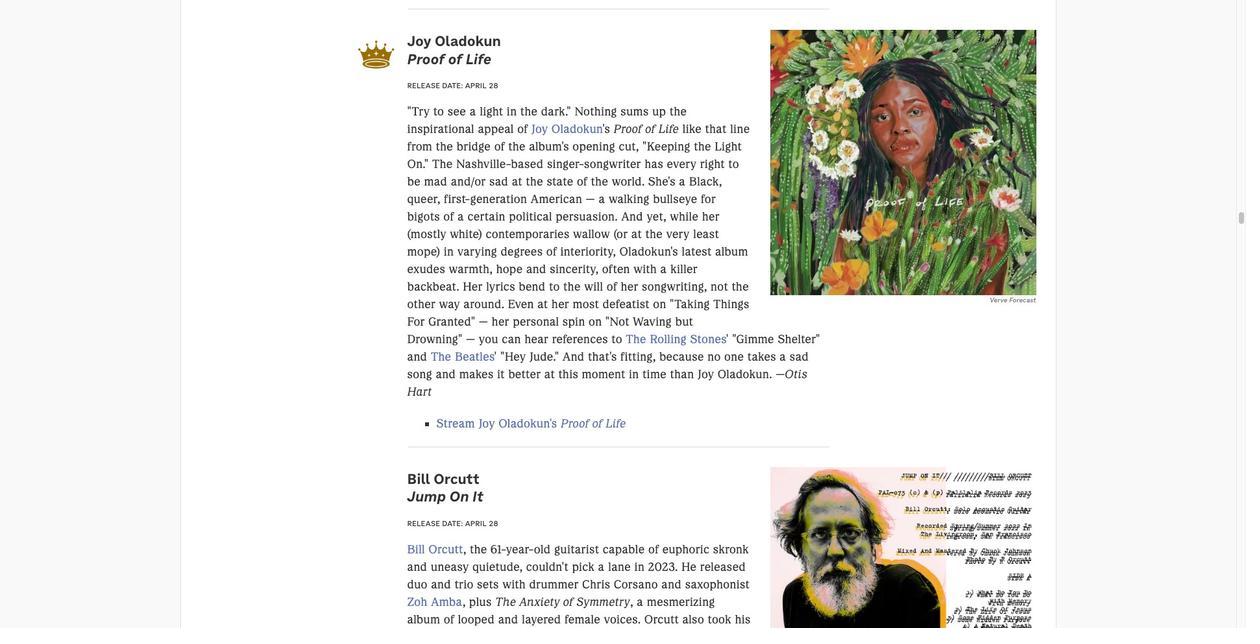 Task type: vqa. For each thing, say whether or not it's contained in the screenshot.
top Date:
yes



Task type: describe. For each thing, give the bounding box(es) containing it.
dark."
[[541, 105, 571, 119]]

with inside like that line from the bridge of the album's opening cut, "keeping the light on." the nashville-based singer-songwriter has every right to be mad and/or sad at the state of the world. she's a black, queer, first-generation american — a walking bullseye for bigots of a certain political persuasion. and yet, while her (mostly white) contemporaries wallow (or at the very least mope) in varying degrees of interiority, oladokun's latest album exudes warmth, hope and sincerity, often with a killer backbeat. her lyrics bend to the will of her songwriting, not the other way around. even at her most defeatist on "taking things for granted" — her personal spin on "not waving but drowning" — you can hear references to
[[634, 262, 657, 277]]

world.
[[612, 175, 645, 189]]

verve forecast
[[990, 296, 1036, 304]]

and inside like that line from the bridge of the album's opening cut, "keeping the light on." the nashville-based singer-songwriter has every right to be mad and/or sad at the state of the world. she's a black, queer, first-generation american — a walking bullseye for bigots of a certain political persuasion. and yet, while her (mostly white) contemporaries wallow (or at the very least mope) in varying degrees of interiority, oladokun's latest album exudes warmth, hope and sincerity, often with a killer backbeat. her lyrics bend to the will of her songwriting, not the other way around. even at her most defeatist on "taking things for granted" — her personal spin on "not waving but drowning" — you can hear references to
[[621, 210, 643, 224]]

drummer
[[529, 578, 579, 592]]

, for year-
[[463, 542, 466, 557]]

her down for
[[702, 210, 720, 224]]

proof for stream joy oladokun's proof of life
[[561, 416, 589, 431]]

euphoric
[[663, 542, 710, 557]]

orcutt for bill orcutt jump on it
[[434, 470, 479, 488]]

state
[[547, 175, 574, 189]]

life inside joy oladokun proof of life
[[466, 50, 491, 68]]

of down "—otis hart"
[[592, 416, 603, 431]]

her up the can
[[492, 315, 509, 329]]

the down 'yet,'
[[645, 227, 663, 242]]

mesmerizing
[[647, 595, 715, 609]]

oladokun for 's
[[552, 122, 603, 137]]

the right up
[[670, 105, 687, 119]]

at inside ' "hey jude." and that's fitting, because no one takes a sad song and makes it better at this moment in time than joy oladokun.
[[544, 368, 555, 382]]

album's
[[529, 140, 569, 154]]

bill orcutt link
[[407, 542, 463, 557]]

up
[[652, 105, 666, 119]]

0 horizontal spatial —
[[466, 333, 475, 347]]

takes
[[748, 350, 776, 364]]

proof for joy oladokun 's proof of life
[[614, 122, 642, 137]]

will
[[584, 280, 603, 294]]

album inside , a mesmerizing album of looped and layered female voices. orcutt also took hi
[[407, 613, 440, 627]]

a left killer
[[660, 262, 667, 277]]

"hey
[[500, 350, 526, 364]]

generation
[[470, 192, 527, 207]]

spin
[[563, 315, 585, 329]]

than
[[670, 368, 694, 382]]

lane
[[608, 560, 631, 574]]

other
[[407, 298, 436, 312]]

has
[[645, 157, 663, 172]]

joy inside joy oladokun proof of life
[[407, 32, 431, 50]]

drowning"
[[407, 333, 463, 347]]

bill orcutt
[[407, 542, 463, 557]]

that's
[[588, 350, 617, 364]]

bill orcutt jump on it
[[407, 470, 483, 506]]

1 vertical spatial on
[[589, 315, 602, 329]]

to down light
[[728, 157, 739, 172]]

the down sincerity,
[[563, 280, 581, 294]]

oladokun's inside like that line from the bridge of the album's opening cut, "keeping the light on." the nashville-based singer-songwriter has every right to be mad and/or sad at the state of the world. she's a black, queer, first-generation american — a walking bullseye for bigots of a certain political persuasion. and yet, while her (mostly white) contemporaries wallow (or at the very least mope) in varying degrees of interiority, oladokun's latest album exudes warmth, hope and sincerity, often with a killer backbeat. her lyrics bend to the will of her songwriting, not the other way around. even at her most defeatist on "taking things for granted" — her personal spin on "not waving but drowning" — you can hear references to
[[620, 245, 678, 259]]

a inside ' "hey jude." and that's fitting, because no one takes a sad song and makes it better at this moment in time than joy oladokun.
[[780, 350, 786, 364]]

female
[[565, 613, 601, 627]]

sincerity,
[[550, 262, 599, 277]]

white)
[[450, 227, 482, 242]]

, a mesmerizing album of looped and layered female voices. orcutt also took hi
[[407, 595, 751, 628]]

also
[[683, 613, 704, 627]]

bill for bill orcutt
[[407, 542, 425, 557]]

at up the personal at the left bottom of page
[[538, 298, 548, 312]]

granted"
[[428, 315, 475, 329]]

guitarist
[[554, 542, 599, 557]]

jump
[[407, 488, 446, 506]]

of inside , a mesmerizing album of looped and layered female voices. orcutt also took hi
[[444, 613, 454, 627]]

in inside "try to see a light in the dark." nothing sums up the inspirational appeal of
[[507, 105, 517, 119]]

oladokun for proof
[[435, 32, 501, 50]]

' for "gimme
[[726, 333, 729, 347]]

, the 61-year-old guitarist capable of euphoric skronk and uneasy quietude, couldn't pick a lane in 2023. he released duo and trio sets with drummer chris corsano and saxophonist zoh amba , plus the anxiety of symmetry
[[407, 542, 750, 609]]

defeatist
[[603, 298, 650, 312]]

for
[[701, 192, 716, 207]]

killer
[[670, 262, 698, 277]]

verve
[[990, 296, 1008, 304]]

year-
[[506, 542, 534, 557]]

walking
[[609, 192, 650, 207]]

her
[[463, 280, 483, 294]]

amba
[[431, 595, 463, 609]]

the beatles
[[431, 350, 494, 364]]

he
[[682, 560, 697, 574]]

makes
[[459, 368, 494, 382]]

bullseye
[[653, 192, 698, 207]]

lyrics
[[486, 280, 515, 294]]

the down drowning"
[[431, 350, 451, 364]]

and inside ' "hey jude." and that's fitting, because no one takes a sad song and makes it better at this moment in time than joy oladokun.
[[563, 350, 585, 364]]

"try to see a light in the dark." nothing sums up the inspirational appeal of
[[407, 105, 687, 137]]

1 release from the top
[[407, 81, 440, 90]]

exudes
[[407, 262, 445, 277]]

1 date: from the top
[[442, 81, 463, 90]]

in inside ' "hey jude." and that's fitting, because no one takes a sad song and makes it better at this moment in time than joy oladokun.
[[629, 368, 639, 382]]

things
[[714, 298, 749, 312]]

most
[[573, 298, 599, 312]]

sad inside ' "hey jude." and that's fitting, because no one takes a sad song and makes it better at this moment in time than joy oladokun.
[[790, 350, 809, 364]]

1 horizontal spatial on
[[653, 298, 666, 312]]

nothing
[[575, 105, 617, 119]]

way
[[439, 298, 460, 312]]

voices.
[[604, 613, 641, 627]]

, left plus
[[463, 595, 466, 609]]

the inside , the 61-year-old guitarist capable of euphoric skronk and uneasy quietude, couldn't pick a lane in 2023. he released duo and trio sets with drummer chris corsano and saxophonist zoh amba , plus the anxiety of symmetry
[[495, 595, 516, 609]]

joy oladokun link
[[532, 122, 603, 137]]

life for joy oladokun 's proof of life
[[659, 122, 679, 137]]

2 28 from the top
[[489, 518, 498, 528]]

least
[[693, 227, 719, 242]]

that
[[705, 122, 727, 137]]

personal
[[513, 315, 559, 329]]

2 release date: april 28 from the top
[[407, 518, 498, 528]]

the rolling stones link
[[626, 333, 726, 347]]

of down up
[[645, 122, 656, 137]]

(or
[[614, 227, 628, 242]]

a down first-
[[458, 210, 464, 224]]

song
[[407, 368, 432, 382]]

a up persuasion.
[[599, 192, 605, 207]]

on."
[[407, 157, 429, 172]]

orcutt inside , a mesmerizing album of looped and layered female voices. orcutt also took hi
[[644, 613, 679, 627]]

1 release date: april 28 from the top
[[407, 81, 498, 90]]

proof inside joy oladokun proof of life
[[407, 50, 445, 68]]

"taking
[[670, 298, 710, 312]]

varying
[[457, 245, 497, 259]]

a inside , the 61-year-old guitarist capable of euphoric skronk and uneasy quietude, couldn't pick a lane in 2023. he released duo and trio sets with drummer chris corsano and saxophonist zoh amba , plus the anxiety of symmetry
[[598, 560, 605, 574]]

couldn't
[[526, 560, 569, 574]]

joy inside ' "hey jude." and that's fitting, because no one takes a sad song and makes it better at this moment in time than joy oladokun.
[[698, 368, 714, 382]]

the down inspirational
[[436, 140, 453, 154]]

, for album
[[630, 595, 633, 609]]

and up duo
[[407, 560, 427, 574]]

singer-
[[547, 157, 584, 172]]

bill orcutt, jump on it image
[[771, 467, 1036, 628]]

album inside like that line from the bridge of the album's opening cut, "keeping the light on." the nashville-based singer-songwriter has every right to be mad and/or sad at the state of the world. she's a black, queer, first-generation american — a walking bullseye for bigots of a certain political persuasion. and yet, while her (mostly white) contemporaries wallow (or at the very least mope) in varying degrees of interiority, oladokun's latest album exudes warmth, hope and sincerity, often with a killer backbeat. her lyrics bend to the will of her songwriting, not the other way around. even at her most defeatist on "taking things for granted" — her personal spin on "not waving but drowning" — you can hear references to
[[715, 245, 748, 259]]

—otis hart
[[407, 368, 808, 399]]

contemporaries
[[486, 227, 570, 242]]

she's
[[648, 175, 676, 189]]

1 28 from the top
[[489, 81, 498, 90]]

the inside , the 61-year-old guitarist capable of euphoric skronk and uneasy quietude, couldn't pick a lane in 2023. he released duo and trio sets with drummer chris corsano and saxophonist zoh amba , plus the anxiety of symmetry
[[470, 542, 487, 557]]

be
[[407, 175, 421, 189]]

queer,
[[407, 192, 440, 207]]

zoh
[[407, 595, 428, 609]]

for
[[407, 315, 425, 329]]

cut,
[[619, 140, 639, 154]]

1 april from the top
[[465, 81, 487, 90]]



Task type: locate. For each thing, give the bounding box(es) containing it.
of down appeal
[[494, 140, 505, 154]]

oladokun's down better
[[499, 416, 557, 431]]

the down the songwriter
[[591, 175, 608, 189]]

1 vertical spatial —
[[479, 315, 488, 329]]

proof up '"try'
[[407, 50, 445, 68]]

corsano
[[614, 578, 658, 592]]

every
[[667, 157, 697, 172]]

date: down the on
[[442, 518, 463, 528]]

2 april from the top
[[465, 518, 487, 528]]

and inside , a mesmerizing album of looped and layered female voices. orcutt also took hi
[[498, 613, 518, 627]]

a down corsano
[[637, 595, 644, 609]]

jude."
[[529, 350, 559, 364]]

1 vertical spatial release date: april 28
[[407, 518, 498, 528]]

in right light
[[507, 105, 517, 119]]

it
[[497, 368, 505, 382]]

political
[[509, 210, 552, 224]]

of down 'often' on the top
[[607, 280, 617, 294]]

1 vertical spatial with
[[502, 578, 526, 592]]

1 vertical spatial 28
[[489, 518, 498, 528]]

the inside like that line from the bridge of the album's opening cut, "keeping the light on." the nashville-based singer-songwriter has every right to be mad and/or sad at the state of the world. she's a black, queer, first-generation american — a walking bullseye for bigots of a certain political persuasion. and yet, while her (mostly white) contemporaries wallow (or at the very least mope) in varying degrees of interiority, oladokun's latest album exudes warmth, hope and sincerity, often with a killer backbeat. her lyrics bend to the will of her songwriting, not the other way around. even at her most defeatist on "taking things for granted" — her personal spin on "not waving but drowning" — you can hear references to
[[432, 157, 453, 172]]

and inside ' "gimme shelter" and
[[407, 350, 427, 364]]

this
[[558, 368, 578, 382]]

album
[[715, 245, 748, 259], [407, 613, 440, 627]]

symmetry
[[577, 595, 630, 609]]

0 horizontal spatial oladokun's
[[499, 416, 557, 431]]

of right state
[[577, 175, 588, 189]]

appeal
[[478, 122, 514, 137]]

orcutt up uneasy
[[429, 542, 463, 557]]

at down "based"
[[512, 175, 523, 189]]

sad inside like that line from the bridge of the album's opening cut, "keeping the light on." the nashville-based singer-songwriter has every right to be mad and/or sad at the state of the world. she's a black, queer, first-generation american — a walking bullseye for bigots of a certain political persuasion. and yet, while her (mostly white) contemporaries wallow (or at the very least mope) in varying degrees of interiority, oladokun's latest album exudes warmth, hope and sincerity, often with a killer backbeat. her lyrics bend to the will of her songwriting, not the other way around. even at her most defeatist on "taking things for granted" — her personal spin on "not waving but drowning" — you can hear references to
[[489, 175, 508, 189]]

to
[[433, 105, 444, 119], [728, 157, 739, 172], [549, 280, 560, 294], [612, 333, 622, 347]]

0 vertical spatial on
[[653, 298, 666, 312]]

0 horizontal spatial album
[[407, 613, 440, 627]]

orcutt inside bill orcutt jump on it
[[434, 470, 479, 488]]

' up "one"
[[726, 333, 729, 347]]

april
[[465, 81, 487, 90], [465, 518, 487, 528]]

in down fitting,
[[629, 368, 639, 382]]

' inside ' "gimme shelter" and
[[726, 333, 729, 347]]

0 vertical spatial album
[[715, 245, 748, 259]]

, inside , a mesmerizing album of looped and layered female voices. orcutt also took hi
[[630, 595, 633, 609]]

on up waving
[[653, 298, 666, 312]]

2 date: from the top
[[442, 518, 463, 528]]

1 vertical spatial bill
[[407, 542, 425, 557]]

, up uneasy
[[463, 542, 466, 557]]

0 horizontal spatial and
[[563, 350, 585, 364]]

0 vertical spatial —
[[586, 192, 595, 207]]

fitting,
[[621, 350, 656, 364]]

joy oladokun, proof of life image
[[771, 30, 1036, 295]]

bridge
[[457, 140, 491, 154]]

and right looped
[[498, 613, 518, 627]]

the beatles link
[[431, 350, 494, 364]]

' left ""hey"
[[494, 350, 497, 364]]

1 horizontal spatial and
[[621, 210, 643, 224]]

2 bill from the top
[[407, 542, 425, 557]]

of down first-
[[444, 210, 454, 224]]

' "hey jude." and that's fitting, because no one takes a sad song and makes it better at this moment in time than joy oladokun.
[[407, 350, 809, 382]]

0 vertical spatial release date: april 28
[[407, 81, 498, 90]]

— up beatles
[[466, 333, 475, 347]]

1 horizontal spatial —
[[479, 315, 488, 329]]

'
[[726, 333, 729, 347], [494, 350, 497, 364]]

sad down shelter"
[[790, 350, 809, 364]]

life for stream joy oladokun's proof of life
[[606, 416, 626, 431]]

sums
[[621, 105, 649, 119]]

one
[[724, 350, 744, 364]]

hope
[[496, 262, 523, 277]]

0 vertical spatial 28
[[489, 81, 498, 90]]

— down around.
[[479, 315, 488, 329]]

shelter"
[[778, 333, 820, 347]]

in inside like that line from the bridge of the album's opening cut, "keeping the light on." the nashville-based singer-songwriter has every right to be mad and/or sad at the state of the world. she's a black, queer, first-generation american — a walking bullseye for bigots of a certain political persuasion. and yet, while her (mostly white) contemporaries wallow (or at the very least mope) in varying degrees of interiority, oladokun's latest album exudes warmth, hope and sincerity, often with a killer backbeat. her lyrics bend to the will of her songwriting, not the other way around. even at her most defeatist on "taking things for granted" — her personal spin on "not waving but drowning" — you can hear references to
[[444, 245, 454, 259]]

and down 'the beatles' link
[[436, 368, 456, 382]]

0 vertical spatial orcutt
[[434, 470, 479, 488]]

1 vertical spatial life
[[659, 122, 679, 137]]

the up fitting,
[[626, 333, 646, 347]]

april down it
[[465, 518, 487, 528]]

0 horizontal spatial '
[[494, 350, 497, 364]]

1 vertical spatial album
[[407, 613, 440, 627]]

0 vertical spatial with
[[634, 262, 657, 277]]

from
[[407, 140, 432, 154]]

nashville-
[[456, 157, 511, 172]]

1 horizontal spatial life
[[606, 416, 626, 431]]

wallow
[[573, 227, 610, 242]]

0 horizontal spatial life
[[466, 50, 491, 68]]

trio
[[455, 578, 474, 592]]

0 vertical spatial date:
[[442, 81, 463, 90]]

of inside "try to see a light in the dark." nothing sums up the inspirational appeal of
[[517, 122, 528, 137]]

bill inside bill orcutt jump on it
[[407, 470, 430, 488]]

bend
[[519, 280, 546, 294]]

can
[[502, 333, 521, 347]]

on down most
[[589, 315, 602, 329]]

2 vertical spatial proof
[[561, 416, 589, 431]]

and up song
[[407, 350, 427, 364]]

of inside joy oladokun proof of life
[[448, 50, 462, 68]]

sad
[[489, 175, 508, 189], [790, 350, 809, 364]]

a right see
[[470, 105, 476, 119]]

a inside , a mesmerizing album of looped and layered female voices. orcutt also took hi
[[637, 595, 644, 609]]

1 vertical spatial date:
[[442, 518, 463, 528]]

sad up generation
[[489, 175, 508, 189]]

in up corsano
[[635, 560, 645, 574]]

sets
[[477, 578, 499, 592]]

0 vertical spatial release
[[407, 81, 440, 90]]

2 horizontal spatial proof
[[614, 122, 642, 137]]

1 horizontal spatial album
[[715, 245, 748, 259]]

life down "—otis hart"
[[606, 416, 626, 431]]

first-
[[444, 192, 470, 207]]

2 vertical spatial life
[[606, 416, 626, 431]]

—otis
[[776, 368, 808, 382]]

but
[[675, 315, 693, 329]]

bigots
[[407, 210, 440, 224]]

1 horizontal spatial oladokun
[[552, 122, 603, 137]]

rolling
[[650, 333, 687, 347]]

0 vertical spatial life
[[466, 50, 491, 68]]

in down white)
[[444, 245, 454, 259]]

date:
[[442, 81, 463, 90], [442, 518, 463, 528]]

the up "based"
[[508, 140, 526, 154]]

saxophonist
[[685, 578, 750, 592]]

1 vertical spatial orcutt
[[429, 542, 463, 557]]

0 vertical spatial sad
[[489, 175, 508, 189]]

1 vertical spatial release
[[407, 518, 440, 528]]

1 vertical spatial april
[[465, 518, 487, 528]]

the
[[432, 157, 453, 172], [626, 333, 646, 347], [431, 350, 451, 364], [495, 595, 516, 609]]

"keeping
[[643, 140, 691, 154]]

album down zoh
[[407, 613, 440, 627]]

1 vertical spatial '
[[494, 350, 497, 364]]

bill for bill orcutt jump on it
[[407, 470, 430, 488]]

proof down this
[[561, 416, 589, 431]]

around.
[[464, 298, 504, 312]]

the up the things
[[732, 280, 749, 294]]

anxiety
[[519, 595, 560, 609]]

inspirational
[[407, 122, 475, 137]]

0 vertical spatial proof
[[407, 50, 445, 68]]

the left 61-
[[470, 542, 487, 557]]

0 vertical spatial april
[[465, 81, 487, 90]]

and
[[621, 210, 643, 224], [563, 350, 585, 364]]

like that line from the bridge of the album's opening cut, "keeping the light on." the nashville-based singer-songwriter has every right to be mad and/or sad at the state of the world. she's a black, queer, first-generation american — a walking bullseye for bigots of a certain political persuasion. and yet, while her (mostly white) contemporaries wallow (or at the very least mope) in varying degrees of interiority, oladokun's latest album exudes warmth, hope and sincerity, often with a killer backbeat. her lyrics bend to the will of her songwriting, not the other way around. even at her most defeatist on "taking things for granted" — her personal spin on "not waving but drowning" — you can hear references to
[[407, 122, 750, 347]]

latest
[[682, 245, 712, 259]]

you
[[479, 333, 499, 347]]

orcutt down mesmerizing
[[644, 613, 679, 627]]

old
[[534, 542, 551, 557]]

oladokun.
[[718, 368, 772, 382]]

oladokun's down (or
[[620, 245, 678, 259]]

with right 'often' on the top
[[634, 262, 657, 277]]

her up spin
[[552, 298, 569, 312]]

backbeat.
[[407, 280, 459, 294]]

' inside ' "hey jude." and that's fitting, because no one takes a sad song and makes it better at this moment in time than joy oladokun.
[[494, 350, 497, 364]]

0 vertical spatial '
[[726, 333, 729, 347]]

(mostly
[[407, 227, 446, 242]]

with inside , the 61-year-old guitarist capable of euphoric skronk and uneasy quietude, couldn't pick a lane in 2023. he released duo and trio sets with drummer chris corsano and saxophonist zoh amba , plus the anxiety of symmetry
[[502, 578, 526, 592]]

0 vertical spatial oladokun
[[435, 32, 501, 50]]

2 release from the top
[[407, 518, 440, 528]]

2 horizontal spatial life
[[659, 122, 679, 137]]

see
[[448, 105, 466, 119]]

the down "based"
[[526, 175, 543, 189]]

"gimme
[[732, 333, 774, 347]]

1 vertical spatial oladokun
[[552, 122, 603, 137]]

life
[[466, 50, 491, 68], [659, 122, 679, 137], [606, 416, 626, 431]]

1 horizontal spatial proof
[[561, 416, 589, 431]]

0 horizontal spatial with
[[502, 578, 526, 592]]

beatles
[[455, 350, 494, 364]]

release date: april 28
[[407, 81, 498, 90], [407, 518, 498, 528]]

bill left the on
[[407, 470, 430, 488]]

0 horizontal spatial oladokun
[[435, 32, 501, 50]]

stream joy oladokun's proof of life
[[437, 416, 626, 431]]

life up "keeping
[[659, 122, 679, 137]]

of right appeal
[[517, 122, 528, 137]]

of up sincerity,
[[546, 245, 557, 259]]

oladokun inside joy oladokun proof of life
[[435, 32, 501, 50]]

the up mad
[[432, 157, 453, 172]]

to up inspirational
[[433, 105, 444, 119]]

of up 2023.
[[648, 542, 659, 557]]

because
[[659, 350, 704, 364]]

the up right
[[694, 140, 711, 154]]

joy
[[407, 32, 431, 50], [532, 122, 548, 137], [698, 368, 714, 382], [479, 416, 495, 431]]

orcutt down stream
[[434, 470, 479, 488]]

bill up duo
[[407, 542, 425, 557]]

1 horizontal spatial with
[[634, 262, 657, 277]]

zoh amba link
[[407, 595, 463, 609]]

2 vertical spatial —
[[466, 333, 475, 347]]

and down 2023.
[[662, 578, 682, 592]]

and inside like that line from the bridge of the album's opening cut, "keeping the light on." the nashville-based singer-songwriter has every right to be mad and/or sad at the state of the world. she's a black, queer, first-generation american — a walking bullseye for bigots of a certain political persuasion. and yet, while her (mostly white) contemporaries wallow (or at the very least mope) in varying degrees of interiority, oladokun's latest album exudes warmth, hope and sincerity, often with a killer backbeat. her lyrics bend to the will of her songwriting, not the other way around. even at her most defeatist on "taking things for granted" — her personal spin on "not waving but drowning" — you can hear references to
[[526, 262, 546, 277]]

with down quietude,
[[502, 578, 526, 592]]

uneasy
[[431, 560, 469, 574]]

at right (or
[[631, 227, 642, 242]]

image credit element
[[771, 295, 1036, 305]]

' for "hey
[[494, 350, 497, 364]]

"not
[[606, 315, 630, 329]]

to inside "try to see a light in the dark." nothing sums up the inspirational appeal of
[[433, 105, 444, 119]]

0 vertical spatial bill
[[407, 470, 430, 488]]

and inside ' "hey jude." and that's fitting, because no one takes a sad song and makes it better at this moment in time than joy oladokun.
[[436, 368, 456, 382]]

proof up cut,
[[614, 122, 642, 137]]

28 up light
[[489, 81, 498, 90]]

released
[[700, 560, 746, 574]]

1 vertical spatial proof
[[614, 122, 642, 137]]

0 vertical spatial and
[[621, 210, 643, 224]]

to down "not
[[612, 333, 622, 347]]

the left the dark."
[[520, 105, 538, 119]]

even
[[508, 298, 534, 312]]

and up amba
[[431, 578, 451, 592]]

of down amba
[[444, 613, 454, 627]]

the down sets
[[495, 595, 516, 609]]

1 horizontal spatial oladokun's
[[620, 245, 678, 259]]

at down jude." in the bottom of the page
[[544, 368, 555, 382]]

her up defeatist
[[621, 280, 638, 294]]

release down jump
[[407, 518, 440, 528]]

certain
[[468, 210, 506, 224]]

a inside "try to see a light in the dark." nothing sums up the inspirational appeal of
[[470, 105, 476, 119]]

to right bend
[[549, 280, 560, 294]]

a right pick
[[598, 560, 605, 574]]

a down every
[[679, 175, 686, 189]]

1 horizontal spatial '
[[726, 333, 729, 347]]

april up light
[[465, 81, 487, 90]]

1 horizontal spatial sad
[[790, 350, 809, 364]]

bill
[[407, 470, 430, 488], [407, 542, 425, 557]]

"try
[[407, 105, 430, 119]]

while
[[670, 210, 699, 224]]

hear
[[525, 333, 549, 347]]

looped
[[458, 613, 495, 627]]

a up —otis
[[780, 350, 786, 364]]

of up see
[[448, 50, 462, 68]]

album down least
[[715, 245, 748, 259]]

of up female
[[563, 595, 573, 609]]

release up '"try'
[[407, 81, 440, 90]]

1 bill from the top
[[407, 470, 430, 488]]

on
[[450, 488, 469, 506]]

, down corsano
[[630, 595, 633, 609]]

orcutt for bill orcutt
[[429, 542, 463, 557]]

0 vertical spatial oladokun's
[[620, 245, 678, 259]]

1 vertical spatial sad
[[790, 350, 809, 364]]

and down walking at the top of the page
[[621, 210, 643, 224]]

and up this
[[563, 350, 585, 364]]

1 vertical spatial oladokun's
[[499, 416, 557, 431]]

— up persuasion.
[[586, 192, 595, 207]]

and up bend
[[526, 262, 546, 277]]

release date: april 28 up see
[[407, 81, 498, 90]]

1 vertical spatial and
[[563, 350, 585, 364]]

0 horizontal spatial on
[[589, 315, 602, 329]]

0 horizontal spatial proof
[[407, 50, 445, 68]]

28 up 61-
[[489, 518, 498, 528]]

life up light
[[466, 50, 491, 68]]

2 vertical spatial orcutt
[[644, 613, 679, 627]]

2 horizontal spatial —
[[586, 192, 595, 207]]

in inside , the 61-year-old guitarist capable of euphoric skronk and uneasy quietude, couldn't pick a lane in 2023. he released duo and trio sets with drummer chris corsano and saxophonist zoh amba , plus the anxiety of symmetry
[[635, 560, 645, 574]]

date: up see
[[442, 81, 463, 90]]

not
[[711, 280, 728, 294]]

0 horizontal spatial sad
[[489, 175, 508, 189]]

the rolling stones
[[626, 333, 726, 347]]

release date: april 28 down the on
[[407, 518, 498, 528]]



